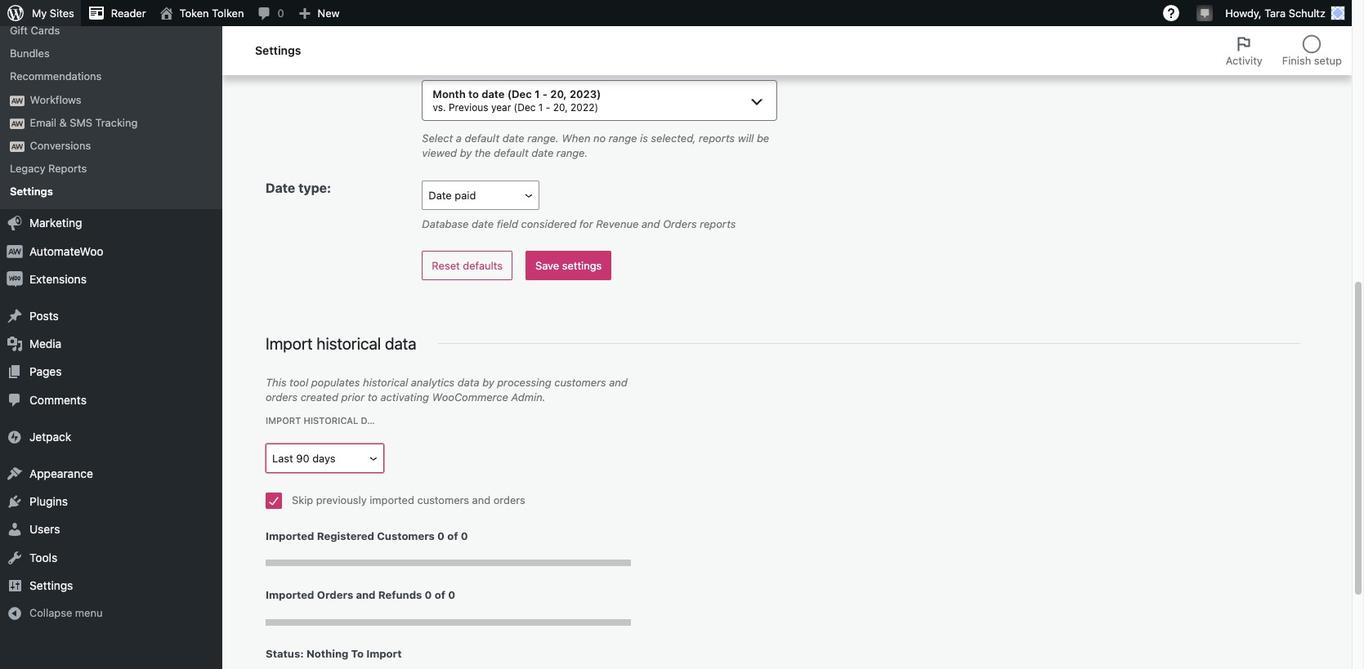 Task type: vqa. For each thing, say whether or not it's contained in the screenshot.
determines
no



Task type: locate. For each thing, give the bounding box(es) containing it.
0 horizontal spatial to
[[368, 391, 378, 404]]

date
[[315, 54, 343, 69], [482, 88, 505, 101], [503, 132, 525, 145], [532, 147, 554, 160], [472, 217, 494, 230]]

0 horizontal spatial customers
[[417, 494, 469, 507]]

range. left when
[[528, 132, 559, 145]]

considered
[[521, 217, 577, 230]]

1 vertical spatial settings link
[[0, 572, 222, 600]]

to up previous
[[469, 88, 479, 101]]

defaults
[[463, 259, 503, 272]]

analytics
[[411, 376, 455, 389]]

by up woocommerce
[[483, 376, 495, 389]]

20,
[[551, 88, 567, 101], [554, 101, 568, 114]]

1 imported from the top
[[266, 530, 314, 543]]

sites
[[50, 7, 74, 20]]

automatewoo element left email
[[10, 118, 25, 129]]

2 vertical spatial orders
[[494, 494, 526, 507]]

prior
[[341, 391, 365, 404]]

1 vertical spatial of
[[448, 530, 458, 543]]

1 horizontal spatial date
[[422, 61, 446, 74]]

will
[[491, 20, 507, 33], [738, 132, 754, 145]]

range. down when
[[557, 147, 588, 160]]

0 vertical spatial of
[[679, 5, 689, 19]]

orders up status: nothing to import
[[317, 589, 353, 602]]

0 vertical spatial settings link
[[0, 180, 222, 203]]

of right behalf
[[679, 5, 689, 19]]

default down year
[[494, 147, 529, 160]]

historical inside this tool populates historical analytics data by processing customers and orders created prior to activating woocommerce admin.
[[363, 376, 408, 389]]

stock
[[10, 1, 38, 14]]

selected,
[[651, 132, 696, 145]]

email
[[30, 116, 56, 129]]

range left is
[[609, 132, 637, 145]]

howdy,
[[1226, 7, 1262, 20]]

2 settings link from the top
[[0, 572, 222, 600]]

1 vertical spatial data
[[458, 376, 480, 389]]

orders with these statuses require action on behalf of the store admin. these orders will show up in the home screen - orders task.
[[422, 5, 773, 33]]

by down a
[[460, 147, 472, 160]]

1 vertical spatial import historical data
[[266, 416, 384, 426]]

a
[[456, 132, 462, 145]]

0 vertical spatial automatewoo element
[[10, 95, 25, 106]]

date up month
[[422, 61, 446, 74]]

0 vertical spatial customers
[[555, 376, 607, 389]]

refunds
[[378, 589, 422, 602]]

date inside the month to date (dec 1 - 20, 2023) vs. previous year (dec 1 - 20, 2022)
[[482, 88, 505, 101]]

settings link up menu at the left of the page
[[0, 572, 222, 600]]

0 horizontal spatial of
[[435, 589, 446, 602]]

0 horizontal spatial orders
[[266, 391, 298, 404]]

type:
[[299, 180, 331, 195]]

20, left 2022)
[[554, 101, 568, 114]]

import
[[266, 334, 313, 353], [266, 416, 301, 426], [366, 648, 402, 661]]

collapse
[[29, 607, 72, 620]]

(dec right year
[[514, 101, 536, 114]]

:
[[477, 61, 480, 74]]

customers
[[555, 376, 607, 389], [417, 494, 469, 507]]

-
[[654, 20, 659, 33], [543, 88, 548, 101], [546, 101, 551, 114]]

schultz
[[1289, 7, 1326, 20]]

1 vertical spatial orders
[[266, 391, 298, 404]]

1 vertical spatial by
[[483, 376, 495, 389]]

0 vertical spatial default
[[465, 132, 500, 145]]

range up month
[[448, 61, 477, 74]]

legacy reports
[[10, 162, 87, 175]]

0 vertical spatial to
[[469, 88, 479, 101]]

settings up collapse
[[29, 579, 73, 593]]

reset defaults
[[432, 259, 503, 272]]

1 vertical spatial to
[[368, 391, 378, 404]]

0 vertical spatial data
[[385, 334, 417, 353]]

1 horizontal spatial data
[[385, 334, 417, 353]]

data up woocommerce
[[458, 376, 480, 389]]

(dec
[[508, 88, 532, 101], [514, 101, 536, 114]]

(dec up year
[[508, 88, 532, 101]]

the right viewed
[[475, 147, 491, 160]]

appearance
[[29, 467, 93, 481]]

range.
[[528, 132, 559, 145], [557, 147, 588, 160]]

posts link
[[0, 303, 222, 331]]

automatewoo element for conversions
[[10, 141, 25, 152]]

0 horizontal spatial the
[[475, 147, 491, 160]]

tab list containing activity
[[1217, 26, 1353, 75]]

Skip previously imported customers and orders checkbox
[[266, 493, 282, 509]]

date left range:
[[315, 54, 343, 69]]

token tolken link
[[153, 0, 251, 26]]

imported for imported registered customers
[[266, 530, 314, 543]]

2 vertical spatial data
[[361, 416, 384, 426]]

0 vertical spatial will
[[491, 20, 507, 33]]

to inside the month to date (dec 1 - 20, 2023) vs. previous year (dec 1 - 20, 2022)
[[469, 88, 479, 101]]

customers right imported
[[417, 494, 469, 507]]

0 vertical spatial by
[[460, 147, 472, 160]]

token
[[180, 7, 209, 20]]

0 horizontal spatial by
[[460, 147, 472, 160]]

appearance link
[[0, 460, 222, 488]]

0 vertical spatial imported
[[266, 530, 314, 543]]

comments link
[[0, 386, 222, 414]]

date range :
[[422, 61, 480, 74]]

data down prior
[[361, 416, 384, 426]]

imported up 'status:'
[[266, 589, 314, 602]]

1 vertical spatial automatewoo element
[[10, 118, 25, 129]]

1 right year
[[539, 101, 543, 114]]

1 settings link from the top
[[0, 180, 222, 203]]

gift
[[10, 24, 28, 37]]

settings link up marketing link
[[0, 180, 222, 203]]

0 vertical spatial import historical data
[[266, 334, 417, 353]]

action
[[596, 5, 627, 19]]

collapse menu
[[29, 607, 103, 620]]

date down year
[[503, 132, 525, 145]]

2 vertical spatial the
[[475, 147, 491, 160]]

save
[[536, 259, 560, 272]]

import down this
[[266, 416, 301, 426]]

of
[[679, 5, 689, 19], [448, 530, 458, 543], [435, 589, 446, 602]]

to inside this tool populates historical analytics data by processing customers and orders created prior to activating woocommerce admin.
[[368, 391, 378, 404]]

automatewoo element
[[10, 95, 25, 106], [10, 118, 25, 129], [10, 141, 25, 152]]

1 horizontal spatial to
[[469, 88, 479, 101]]

data
[[385, 334, 417, 353], [458, 376, 480, 389], [361, 416, 384, 426]]

data up analytics
[[385, 334, 417, 353]]

2 automatewoo element from the top
[[10, 118, 25, 129]]

notification image
[[1199, 6, 1212, 19]]

1 automatewoo element from the top
[[10, 95, 25, 106]]

0
[[278, 7, 284, 20], [438, 530, 445, 543], [461, 530, 468, 543], [425, 589, 432, 602], [448, 589, 456, 602]]

sms
[[70, 116, 92, 129]]

1 horizontal spatial customers
[[555, 376, 607, 389]]

- left 2023)
[[543, 88, 548, 101]]

tools
[[29, 551, 57, 565]]

3 automatewoo element from the top
[[10, 141, 25, 152]]

1 vertical spatial the
[[566, 20, 582, 33]]

imported
[[370, 494, 415, 507]]

imported registered customers 0 of 0
[[266, 530, 468, 543]]

settings down the "0" link
[[255, 43, 301, 57]]

is
[[640, 132, 648, 145]]

1 vertical spatial historical
[[363, 376, 408, 389]]

customers inside this tool populates historical analytics data by processing customers and orders created prior to activating woocommerce admin.
[[555, 376, 607, 389]]

2 horizontal spatial orders
[[494, 494, 526, 507]]

2 horizontal spatial of
[[679, 5, 689, 19]]

imported
[[266, 530, 314, 543], [266, 589, 314, 602]]

database
[[422, 217, 469, 230]]

0 vertical spatial settings
[[255, 43, 301, 57]]

0 vertical spatial historical
[[317, 334, 381, 353]]

settings link
[[0, 180, 222, 203], [0, 572, 222, 600]]

historical up "activating"
[[363, 376, 408, 389]]

1 vertical spatial will
[[738, 132, 754, 145]]

of right customers
[[448, 530, 458, 543]]

tab list
[[1217, 26, 1353, 75]]

orders inside orders with these statuses require action on behalf of the store admin. these orders will show up in the home screen - orders task.
[[456, 20, 488, 33]]

import historical data up populates
[[266, 334, 417, 353]]

cards
[[31, 24, 60, 37]]

the up task.
[[692, 5, 708, 19]]

reader
[[111, 7, 146, 20]]

jetpack
[[29, 430, 71, 444]]

date down the month to date (dec 1 - 20, 2023) vs. previous year (dec 1 - 20, 2022)
[[532, 147, 554, 160]]

and inside this tool populates historical analytics data by processing customers and orders created prior to activating woocommerce admin.
[[609, 376, 628, 389]]

- down behalf
[[654, 20, 659, 33]]

the down require
[[566, 20, 582, 33]]

1 vertical spatial date
[[266, 180, 295, 195]]

orders up these
[[422, 5, 456, 19]]

date
[[422, 61, 446, 74], [266, 180, 295, 195]]

0 horizontal spatial date
[[266, 180, 295, 195]]

0 vertical spatial orders
[[456, 20, 488, 33]]

2 horizontal spatial the
[[692, 5, 708, 19]]

import historical data down "created"
[[266, 416, 384, 426]]

1
[[535, 88, 540, 101], [539, 101, 543, 114]]

historical down "created"
[[304, 416, 358, 426]]

1 vertical spatial range
[[609, 132, 637, 145]]

imported down skip
[[266, 530, 314, 543]]

of inside orders with these statuses require action on behalf of the store admin. these orders will show up in the home screen - orders task.
[[679, 5, 689, 19]]

1 vertical spatial import
[[266, 416, 301, 426]]

marketing
[[29, 216, 82, 230]]

0 horizontal spatial will
[[491, 20, 507, 33]]

0 vertical spatial date
[[422, 61, 446, 74]]

2 imported from the top
[[266, 589, 314, 602]]

stock link
[[0, 0, 222, 19]]

automatewoo element left 'workflows' on the left
[[10, 95, 25, 106]]

2 vertical spatial automatewoo element
[[10, 141, 25, 152]]

skip
[[292, 494, 313, 507]]

to right prior
[[368, 391, 378, 404]]

date left type:
[[266, 180, 295, 195]]

automatewoo element inside 'email & sms tracking' link
[[10, 118, 25, 129]]

1 horizontal spatial range
[[609, 132, 637, 145]]

- inside orders with these statuses require action on behalf of the store admin. these orders will show up in the home screen - orders task.
[[654, 20, 659, 33]]

automatewoo element for workflows
[[10, 95, 25, 106]]

jetpack link
[[0, 423, 222, 451]]

1 horizontal spatial the
[[566, 20, 582, 33]]

data inside this tool populates historical analytics data by processing customers and orders created prior to activating woocommerce admin.
[[458, 376, 480, 389]]

1 vertical spatial reports
[[700, 217, 736, 230]]

conversions
[[30, 139, 91, 152]]

populates
[[311, 376, 360, 389]]

settings
[[562, 259, 602, 272]]

1 vertical spatial imported
[[266, 589, 314, 602]]

of right refunds on the left bottom of the page
[[435, 589, 446, 602]]

will down these
[[491, 20, 507, 33]]

vs.
[[433, 101, 446, 114]]

save settings button
[[526, 251, 612, 280]]

date up year
[[482, 88, 505, 101]]

import up tool
[[266, 334, 313, 353]]

customers right processing on the bottom left of page
[[555, 376, 607, 389]]

workflows link
[[0, 88, 222, 111]]

0 link
[[251, 0, 291, 26]]

0 vertical spatial range
[[448, 61, 477, 74]]

1 vertical spatial settings
[[10, 185, 53, 198]]

home
[[585, 20, 614, 33]]

settings down legacy
[[10, 185, 53, 198]]

automatewoo element inside conversions link
[[10, 141, 25, 152]]

field
[[497, 217, 519, 230]]

1 horizontal spatial will
[[738, 132, 754, 145]]

the inside select a default date range. when no range is selected, reports will be viewed by the default date range.
[[475, 147, 491, 160]]

will left be
[[738, 132, 754, 145]]

woocommerce
[[432, 391, 509, 404]]

import right to
[[366, 648, 402, 661]]

0 vertical spatial import
[[266, 334, 313, 353]]

posts
[[29, 309, 59, 323]]

1 horizontal spatial by
[[483, 376, 495, 389]]

default right a
[[465, 132, 500, 145]]

automatewoo element inside workflows 'link'
[[10, 95, 25, 106]]

collapse menu button
[[0, 600, 222, 628]]

1 horizontal spatial orders
[[456, 20, 488, 33]]

1 import historical data from the top
[[266, 334, 417, 353]]

2 horizontal spatial data
[[458, 376, 480, 389]]

settings
[[255, 43, 301, 57], [10, 185, 53, 198], [29, 579, 73, 593]]

automatewoo element up legacy
[[10, 141, 25, 152]]

2 import historical data from the top
[[266, 416, 384, 426]]

for
[[580, 217, 593, 230]]

default
[[266, 54, 312, 69]]

tara
[[1265, 7, 1286, 20]]

historical
[[317, 334, 381, 353], [363, 376, 408, 389], [304, 416, 358, 426]]

0 vertical spatial reports
[[699, 132, 735, 145]]

gift cards link
[[0, 19, 222, 42]]

plugins link
[[0, 488, 222, 516]]

historical up populates
[[317, 334, 381, 353]]



Task type: describe. For each thing, give the bounding box(es) containing it.
0 vertical spatial the
[[692, 5, 708, 19]]

admin.
[[512, 391, 546, 404]]

workflows
[[30, 93, 81, 106]]

default date range:
[[266, 54, 387, 69]]

up
[[538, 20, 551, 33]]

month to date (dec 1 - 20, 2023) vs. previous year (dec 1 - 20, 2022)
[[433, 88, 601, 114]]

media
[[29, 337, 62, 351]]

automatewoo element for email & sms tracking
[[10, 118, 25, 129]]

reader link
[[81, 0, 153, 26]]

users
[[29, 523, 60, 537]]

bundles
[[10, 47, 50, 60]]

date type:
[[266, 180, 331, 195]]

by inside select a default date range. when no range is selected, reports will be viewed by the default date range.
[[460, 147, 472, 160]]

reports inside select a default date range. when no range is selected, reports will be viewed by the default date range.
[[699, 132, 735, 145]]

previous
[[449, 101, 489, 114]]

save settings
[[536, 259, 602, 272]]

2 vertical spatial of
[[435, 589, 446, 602]]

pages link
[[0, 359, 222, 386]]

processing
[[497, 376, 552, 389]]

2 vertical spatial import
[[366, 648, 402, 661]]

reports
[[48, 162, 87, 175]]

registered
[[317, 530, 375, 543]]

orders right revenue
[[663, 217, 697, 230]]

recommendations link
[[0, 65, 222, 88]]

viewed
[[422, 147, 457, 160]]

toolbar navigation
[[0, 0, 1353, 29]]

legacy reports link
[[0, 157, 222, 180]]

these
[[422, 20, 453, 33]]

my sites link
[[0, 0, 81, 26]]

skip previously imported customers and orders
[[292, 494, 526, 507]]

will inside select a default date range. when no range is selected, reports will be viewed by the default date range.
[[738, 132, 754, 145]]

created
[[301, 391, 339, 404]]

2 vertical spatial settings
[[29, 579, 73, 593]]

activity
[[1226, 54, 1263, 67]]

email & sms tracking link
[[0, 111, 222, 134]]

tools link
[[0, 544, 222, 572]]

setup
[[1315, 54, 1343, 67]]

status: nothing to import
[[266, 648, 402, 661]]

1 vertical spatial customers
[[417, 494, 469, 507]]

0 inside the toolbar navigation
[[278, 7, 284, 20]]

behalf
[[645, 5, 676, 19]]

be
[[757, 132, 770, 145]]

menu
[[75, 607, 103, 620]]

email & sms tracking
[[30, 116, 138, 129]]

select a default date range. when no range is selected, reports will be viewed by the default date range.
[[422, 132, 770, 160]]

activating
[[381, 391, 429, 404]]

comments
[[29, 393, 87, 407]]

to
[[351, 648, 364, 661]]

task.
[[699, 20, 723, 33]]

token tolken
[[180, 7, 244, 20]]

20, left 2023)
[[551, 88, 567, 101]]

require
[[558, 5, 593, 19]]

extensions link
[[0, 266, 222, 294]]

users link
[[0, 516, 222, 544]]

finish
[[1283, 54, 1312, 67]]

0 vertical spatial range.
[[528, 132, 559, 145]]

0 horizontal spatial data
[[361, 416, 384, 426]]

1 horizontal spatial of
[[448, 530, 458, 543]]

pages
[[29, 365, 62, 379]]

new
[[318, 7, 340, 20]]

date for date type:
[[266, 180, 295, 195]]

range inside select a default date range. when no range is selected, reports will be viewed by the default date range.
[[609, 132, 637, 145]]

my
[[32, 7, 47, 20]]

year
[[491, 101, 511, 114]]

on
[[629, 5, 642, 19]]

legacy
[[10, 162, 45, 175]]

1 vertical spatial range.
[[557, 147, 588, 160]]

2022)
[[571, 101, 599, 114]]

date for date range :
[[422, 61, 446, 74]]

admin.
[[739, 5, 773, 19]]

imported for imported orders and refunds
[[266, 589, 314, 602]]

database date field considered for revenue and orders reports
[[422, 217, 736, 230]]

no
[[594, 132, 606, 145]]

customers
[[377, 530, 435, 543]]

select
[[422, 132, 453, 145]]

finish setup button
[[1273, 26, 1353, 75]]

this tool populates historical analytics data by processing customers and orders created prior to activating woocommerce admin.
[[266, 376, 628, 404]]

my sites
[[32, 7, 74, 20]]

month
[[433, 88, 466, 101]]

plugins
[[29, 495, 68, 509]]

- left 2022)
[[546, 101, 551, 114]]

howdy, tara schultz
[[1226, 7, 1326, 20]]

orders inside this tool populates historical analytics data by processing customers and orders created prior to activating woocommerce admin.
[[266, 391, 298, 404]]

by inside this tool populates historical analytics data by processing customers and orders created prior to activating woocommerce admin.
[[483, 376, 495, 389]]

reset
[[432, 259, 460, 272]]

bundles link
[[0, 42, 222, 65]]

show
[[510, 20, 535, 33]]

range:
[[347, 54, 387, 69]]

0 horizontal spatial range
[[448, 61, 477, 74]]

2 vertical spatial historical
[[304, 416, 358, 426]]

this
[[266, 376, 287, 389]]

reset defaults button
[[422, 251, 513, 280]]

statuses
[[513, 5, 555, 19]]

revenue
[[596, 217, 639, 230]]

date left field
[[472, 217, 494, 230]]

in
[[554, 20, 563, 33]]

will inside orders with these statuses require action on behalf of the store admin. these orders will show up in the home screen - orders task.
[[491, 20, 507, 33]]

status:
[[266, 648, 304, 661]]

new link
[[291, 0, 346, 26]]

1 vertical spatial default
[[494, 147, 529, 160]]

orders down behalf
[[662, 20, 696, 33]]

tolken
[[212, 7, 244, 20]]

automatewoo
[[29, 244, 103, 258]]

tracking
[[95, 116, 138, 129]]

1 left 2023)
[[535, 88, 540, 101]]

gift cards
[[10, 24, 60, 37]]



